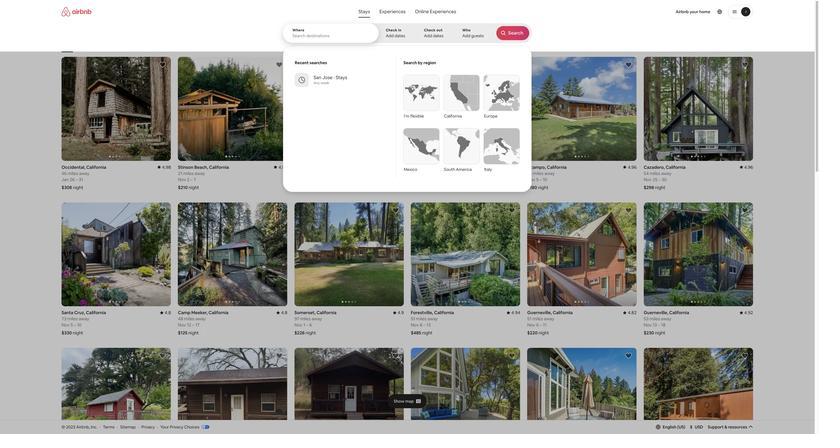 Task type: vqa. For each thing, say whether or not it's contained in the screenshot.
the left PRIVACY
yes



Task type: locate. For each thing, give the bounding box(es) containing it.
night inside guerneville, california 51 miles away nov 6 – 11 $220 night
[[539, 330, 550, 336]]

– left the 11 in the bottom right of the page
[[540, 323, 543, 328]]

· inside san jose · stays any week
[[334, 75, 335, 81]]

add to wishlist: forestville, california image
[[509, 207, 516, 214]]

add to wishlist: guerneville, california image
[[626, 207, 633, 214]]

nov up $220
[[528, 323, 536, 328]]

add inside check out add dates
[[425, 33, 432, 38]]

55
[[528, 171, 533, 176]]

away
[[79, 171, 89, 176], [195, 171, 205, 176], [429, 171, 439, 176], [545, 171, 555, 176], [662, 171, 672, 176], [79, 316, 89, 322], [196, 316, 206, 322], [428, 316, 438, 322], [545, 316, 555, 322], [312, 316, 322, 322], [662, 316, 672, 322]]

miles for acampo, california 55 miles away nov 5 – 10 $180 night
[[534, 171, 544, 176]]

night inside forestville, california 51 miles away nov 8 – 13 $485 night
[[423, 330, 433, 336]]

online experiences
[[415, 9, 457, 15]]

terms · sitemap · privacy ·
[[103, 425, 158, 430]]

guerneville,
[[528, 310, 552, 316], [644, 310, 669, 316]]

meeker,
[[192, 310, 208, 316]]

nov down 48 on the bottom left
[[178, 323, 186, 328]]

miles down acampo,
[[534, 171, 544, 176]]

away up the 11 in the bottom right of the page
[[545, 316, 555, 322]]

nov left 8
[[411, 323, 419, 328]]

miles up 12
[[184, 316, 195, 322]]

6 right "1"
[[310, 323, 312, 328]]

6 left the 11 in the bottom right of the page
[[537, 323, 539, 328]]

2 guerneville, from the left
[[644, 310, 669, 316]]

california inside guerneville, california 51 miles away nov 6 – 11 $220 night
[[553, 310, 573, 316]]

by
[[418, 60, 423, 65]]

night for somerset, california 97 miles away nov 1 – 6 $226 night
[[306, 330, 316, 336]]

– inside occidental, california 46 miles away jan 26 – 31 $308 night
[[76, 177, 78, 182]]

guerneville, for 51
[[528, 310, 552, 316]]

home
[[700, 9, 711, 14]]

1 horizontal spatial 51
[[528, 316, 532, 322]]

4.82 out of 5 average rating image
[[624, 310, 637, 316]]

miles inside stinson beach, california 21 miles away nov 2 – 7 $210 night
[[183, 171, 194, 176]]

nov for acampo, california 55 miles away nov 5 – 10 $180 night
[[528, 177, 536, 182]]

stays left experiences button
[[359, 9, 370, 15]]

california inside cazadero, california 54 miles away nov 25 – 30 $298 night
[[666, 164, 686, 170]]

night down '17'
[[189, 330, 199, 336]]

– for guerneville, california 53 miles away nov 13 – 18 $230 night
[[659, 323, 661, 328]]

0 horizontal spatial 10
[[77, 323, 82, 328]]

– left '17'
[[192, 323, 195, 328]]

away down acampo,
[[545, 171, 555, 176]]

miles up 25 in the right of the page
[[650, 171, 661, 176]]

california inside 'somerset, california 97 miles away nov 1 – 6 $226 night'
[[317, 310, 337, 316]]

nov inside 'somerset, california 97 miles away nov 1 – 6 $226 night'
[[295, 323, 303, 328]]

away up 31 at the left of page
[[79, 171, 89, 176]]

0 horizontal spatial privacy
[[142, 425, 155, 430]]

guerneville, inside guerneville, california 53 miles away nov 13 – 18 $230 night
[[644, 310, 669, 316]]

away down cruz,
[[79, 316, 89, 322]]

2 51 from the left
[[528, 316, 532, 322]]

experiences button
[[375, 6, 411, 18]]

0 horizontal spatial check
[[386, 28, 398, 33]]

1 vertical spatial 10
[[77, 323, 82, 328]]

add inside the check in add dates
[[386, 33, 394, 38]]

guerneville, for 53
[[644, 310, 669, 316]]

1 horizontal spatial 6
[[537, 323, 539, 328]]

4.96
[[629, 164, 637, 170], [745, 164, 754, 170]]

california inside stays tab panel
[[444, 114, 462, 119]]

inc.
[[91, 425, 97, 430]]

2 privacy from the left
[[170, 425, 183, 430]]

51 inside guerneville, california 51 miles away nov 6 – 11 $220 night
[[528, 316, 532, 322]]

stinson beach, california 21 miles away nov 2 – 7 $210 night
[[178, 164, 229, 190]]

night right $226
[[306, 330, 316, 336]]

1 horizontal spatial check
[[425, 28, 436, 33]]

2 6 from the left
[[310, 323, 312, 328]]

1 horizontal spatial stays
[[359, 9, 370, 15]]

– inside acampo, california 55 miles away nov 5 – 10 $180 night
[[540, 177, 542, 182]]

– left 31 at the left of page
[[76, 177, 78, 182]]

night for cazadero, california 54 miles away nov 25 – 30 $298 night
[[656, 185, 666, 190]]

night
[[73, 185, 83, 190], [189, 185, 199, 190], [539, 185, 549, 190], [656, 185, 666, 190], [73, 330, 83, 336], [189, 330, 199, 336], [423, 330, 433, 336], [539, 330, 550, 336], [306, 330, 316, 336], [656, 330, 666, 336]]

miles inside guerneville, california 51 miles away nov 6 – 11 $220 night
[[533, 316, 544, 322]]

1 check from the left
[[386, 28, 398, 33]]

4.89 out of 5 average rating image
[[391, 164, 404, 170]]

25
[[653, 177, 658, 182]]

south america
[[444, 167, 472, 172]]

· right jose on the top left of page
[[334, 75, 335, 81]]

1 4.8 from the left
[[165, 310, 171, 316]]

51 down forestville,
[[411, 316, 416, 322]]

check in add dates
[[386, 28, 406, 38]]

– left 18
[[659, 323, 661, 328]]

away inside cobb, california 62 miles away
[[429, 171, 439, 176]]

1 4.96 from the left
[[629, 164, 637, 170]]

©
[[62, 425, 65, 430]]

1 horizontal spatial dates
[[433, 33, 444, 38]]

– right "1"
[[306, 323, 309, 328]]

0 vertical spatial 5
[[537, 177, 539, 182]]

santa cruz, california 73 miles away nov 5 – 10 $330 night
[[62, 310, 106, 336]]

group
[[62, 29, 653, 52], [62, 57, 171, 161], [178, 57, 397, 161], [295, 57, 404, 161], [411, 57, 521, 161], [528, 57, 637, 161], [644, 57, 754, 161], [62, 203, 171, 307], [178, 203, 288, 307], [295, 203, 404, 307], [411, 203, 521, 307], [528, 203, 747, 307], [644, 203, 754, 307], [62, 348, 171, 434], [178, 348, 288, 434], [295, 348, 404, 434], [411, 348, 521, 434], [528, 348, 747, 434], [644, 348, 754, 434]]

– inside santa cruz, california 73 miles away nov 5 – 10 $330 night
[[74, 323, 76, 328]]

1 horizontal spatial 5
[[537, 177, 539, 182]]

check left out
[[425, 28, 436, 33]]

english (us)
[[663, 425, 686, 430]]

i'm
[[404, 114, 410, 119]]

airbnb your home
[[676, 9, 711, 14]]

nov left 2
[[178, 177, 186, 182]]

2 add from the left
[[425, 33, 432, 38]]

away down somerset,
[[312, 316, 322, 322]]

4.8 left camp
[[165, 310, 171, 316]]

– for occidental, california 46 miles away jan 26 – 31 $308 night
[[76, 177, 78, 182]]

dates down the in
[[395, 33, 406, 38]]

night for occidental, california 46 miles away jan 26 – 31 $308 night
[[73, 185, 83, 190]]

guerneville, california 51 miles away nov 6 – 11 $220 night
[[528, 310, 573, 336]]

away for cobb, california 62 miles away
[[429, 171, 439, 176]]

– inside guerneville, california 51 miles away nov 6 – 11 $220 night
[[540, 323, 543, 328]]

51 inside forestville, california 51 miles away nov 8 – 13 $485 night
[[411, 316, 416, 322]]

0 horizontal spatial experiences
[[380, 9, 406, 15]]

2 4.8 from the left
[[281, 310, 288, 316]]

away up 30 at top
[[662, 171, 672, 176]]

add to wishlist: tomales, california image
[[159, 353, 166, 360]]

5 inside acampo, california 55 miles away nov 5 – 10 $180 night
[[537, 177, 539, 182]]

guerneville, inside guerneville, california 51 miles away nov 6 – 11 $220 night
[[528, 310, 552, 316]]

13 inside forestville, california 51 miles away nov 8 – 13 $485 night
[[427, 323, 431, 328]]

privacy right your
[[170, 425, 183, 430]]

night right the $180
[[539, 185, 549, 190]]

california inside occidental, california 46 miles away jan 26 – 31 $308 night
[[86, 164, 106, 170]]

add to wishlist: valley springs, california image
[[276, 353, 283, 360], [393, 353, 400, 360]]

1 6 from the left
[[537, 323, 539, 328]]

airbnb,
[[76, 425, 90, 430]]

10 down cruz,
[[77, 323, 82, 328]]

1 horizontal spatial experiences
[[430, 9, 457, 15]]

53
[[644, 316, 649, 322]]

experiences up out
[[430, 9, 457, 15]]

nov down 53
[[644, 323, 652, 328]]

privacy left your
[[142, 425, 155, 430]]

nov left "1"
[[295, 323, 303, 328]]

$
[[691, 425, 693, 430]]

0 horizontal spatial 5
[[71, 323, 73, 328]]

away left south
[[429, 171, 439, 176]]

miles for occidental, california 46 miles away jan 26 – 31 $308 night
[[68, 171, 78, 176]]

south
[[444, 167, 456, 172]]

73
[[62, 316, 66, 322]]

0 horizontal spatial 13
[[427, 323, 431, 328]]

10 down acampo,
[[543, 177, 548, 182]]

– inside forestville, california 51 miles away nov 8 – 13 $485 night
[[424, 323, 426, 328]]

1 horizontal spatial guerneville,
[[644, 310, 669, 316]]

nov inside guerneville, california 51 miles away nov 6 – 11 $220 night
[[528, 323, 536, 328]]

night down 30 at top
[[656, 185, 666, 190]]

away inside forestville, california 51 miles away nov 8 – 13 $485 night
[[428, 316, 438, 322]]

miles down somerset,
[[301, 316, 311, 322]]

guerneville, up the 11 in the bottom right of the page
[[528, 310, 552, 316]]

away for occidental, california 46 miles away jan 26 – 31 $308 night
[[79, 171, 89, 176]]

away inside guerneville, california 53 miles away nov 13 – 18 $230 night
[[662, 316, 672, 322]]

1 horizontal spatial 13
[[653, 323, 658, 328]]

night down 8
[[423, 330, 433, 336]]

· right inc.
[[100, 425, 101, 430]]

night down the 11 in the bottom right of the page
[[539, 330, 550, 336]]

away for guerneville, california 51 miles away nov 6 – 11 $220 night
[[545, 316, 555, 322]]

nov inside acampo, california 55 miles away nov 5 – 10 $180 night
[[528, 177, 536, 182]]

1 add from the left
[[386, 33, 394, 38]]

6
[[537, 323, 539, 328], [310, 323, 312, 328]]

cruz,
[[74, 310, 85, 316]]

miles for cobb, california 62 miles away
[[417, 171, 428, 176]]

away inside camp meeker, california 48 miles away nov 12 – 17 $125 night
[[196, 316, 206, 322]]

nov down 73
[[62, 323, 70, 328]]

– inside cazadero, california 54 miles away nov 25 – 30 $298 night
[[659, 177, 661, 182]]

night down 31 at the left of page
[[73, 185, 83, 190]]

miles inside cazadero, california 54 miles away nov 25 – 30 $298 night
[[650, 171, 661, 176]]

– right 25 in the right of the page
[[659, 177, 661, 182]]

– for guerneville, california 51 miles away nov 6 – 11 $220 night
[[540, 323, 543, 328]]

nov inside cazadero, california 54 miles away nov 25 – 30 $298 night
[[644, 177, 652, 182]]

1 horizontal spatial add
[[425, 33, 432, 38]]

1 horizontal spatial 4.96
[[745, 164, 754, 170]]

add to wishlist: camp meeker, california image
[[276, 207, 283, 214]]

miles down the santa
[[67, 316, 78, 322]]

amazing
[[426, 43, 441, 48]]

4.94
[[512, 310, 521, 316]]

4.88 out of 5 average rating image
[[507, 164, 521, 170]]

guerneville, up 53
[[644, 310, 669, 316]]

1 vertical spatial stays
[[336, 75, 348, 81]]

4.96 out of 5 average rating image
[[740, 164, 754, 170]]

6 inside guerneville, california 51 miles away nov 6 – 11 $220 night
[[537, 323, 539, 328]]

stays right jose on the top left of page
[[336, 75, 348, 81]]

2 dates from the left
[[433, 33, 444, 38]]

· left your
[[157, 425, 158, 430]]

0 horizontal spatial 6
[[310, 323, 312, 328]]

night inside occidental, california 46 miles away jan 26 – 31 $308 night
[[73, 185, 83, 190]]

away inside guerneville, california 51 miles away nov 6 – 11 $220 night
[[545, 316, 555, 322]]

2 13 from the left
[[653, 323, 658, 328]]

0 horizontal spatial 4.8
[[165, 310, 171, 316]]

terms link
[[103, 425, 115, 430]]

night inside 'somerset, california 97 miles away nov 1 – 6 $226 night'
[[306, 330, 316, 336]]

show
[[394, 399, 405, 404]]

play
[[322, 43, 328, 48]]

away inside occidental, california 46 miles away jan 26 – 31 $308 night
[[79, 171, 89, 176]]

51 up $220
[[528, 316, 532, 322]]

check inside the check in add dates
[[386, 28, 398, 33]]

51 for guerneville, california
[[528, 316, 532, 322]]

away inside stinson beach, california 21 miles away nov 2 – 7 $210 night
[[195, 171, 205, 176]]

night right "$330"
[[73, 330, 83, 336]]

away down meeker,
[[196, 316, 206, 322]]

1 vertical spatial 5
[[71, 323, 73, 328]]

dates inside check out add dates
[[433, 33, 444, 38]]

0 horizontal spatial stays
[[336, 75, 348, 81]]

4.8 left somerset,
[[281, 310, 288, 316]]

away down beach,
[[195, 171, 205, 176]]

5 up "$330"
[[71, 323, 73, 328]]

california inside forestville, california 51 miles away nov 8 – 13 $485 night
[[435, 310, 455, 316]]

1 dates from the left
[[395, 33, 406, 38]]

1 privacy from the left
[[142, 425, 155, 430]]

california
[[444, 114, 462, 119], [86, 164, 106, 170], [209, 164, 229, 170], [425, 164, 445, 170], [547, 164, 567, 170], [666, 164, 686, 170], [86, 310, 106, 316], [209, 310, 229, 316], [435, 310, 455, 316], [553, 310, 573, 316], [317, 310, 337, 316], [670, 310, 690, 316]]

your
[[690, 9, 699, 14]]

1 horizontal spatial 4.8
[[281, 310, 288, 316]]

nov for guerneville, california 53 miles away nov 13 – 18 $230 night
[[644, 323, 652, 328]]

– down cruz,
[[74, 323, 76, 328]]

away inside cazadero, california 54 miles away nov 25 – 30 $298 night
[[662, 171, 672, 176]]

13 left 18
[[653, 323, 658, 328]]

62
[[411, 171, 416, 176]]

None search field
[[283, 0, 532, 192]]

7
[[194, 177, 196, 182]]

2 horizontal spatial add
[[463, 33, 471, 38]]

miles up 2
[[183, 171, 194, 176]]

any
[[314, 81, 320, 85]]

away down forestville,
[[428, 316, 438, 322]]

$230
[[644, 330, 655, 336]]

miles right 53
[[650, 316, 661, 322]]

lakefront
[[291, 43, 307, 48]]

nov inside santa cruz, california 73 miles away nov 5 – 10 $330 night
[[62, 323, 70, 328]]

– inside 'somerset, california 97 miles away nov 1 – 6 $226 night'
[[306, 323, 309, 328]]

dates down out
[[433, 33, 444, 38]]

0 horizontal spatial 4.96
[[629, 164, 637, 170]]

0 horizontal spatial dates
[[395, 33, 406, 38]]

– down acampo,
[[540, 177, 542, 182]]

experiences
[[380, 9, 406, 15], [430, 9, 457, 15]]

1 13 from the left
[[427, 323, 431, 328]]

0 horizontal spatial add
[[386, 33, 394, 38]]

america
[[456, 167, 472, 172]]

night down 18
[[656, 330, 666, 336]]

4.99 out of 5 average rating image
[[274, 164, 288, 170]]

0 horizontal spatial add to wishlist: valley springs, california image
[[276, 353, 283, 360]]

night for guerneville, california 51 miles away nov 6 – 11 $220 night
[[539, 330, 550, 336]]

nov inside guerneville, california 53 miles away nov 13 – 18 $230 night
[[644, 323, 652, 328]]

4.8 for camp meeker, california 48 miles away nov 12 – 17 $125 night
[[281, 310, 288, 316]]

5
[[537, 177, 539, 182], [71, 323, 73, 328]]

0 horizontal spatial guerneville,
[[528, 310, 552, 316]]

i'm flexible
[[404, 114, 424, 119]]

miles inside guerneville, california 53 miles away nov 13 – 18 $230 night
[[650, 316, 661, 322]]

10
[[543, 177, 548, 182], [77, 323, 82, 328]]

camp
[[178, 310, 191, 316]]

· right terms
[[117, 425, 118, 430]]

4.99
[[279, 164, 288, 170]]

2 add to wishlist: valley springs, california image from the left
[[393, 353, 400, 360]]

5 up the $180
[[537, 177, 539, 182]]

2 check from the left
[[425, 28, 436, 33]]

nov down 54
[[644, 177, 652, 182]]

your
[[161, 425, 169, 430]]

english
[[663, 425, 677, 430]]

miles inside 'somerset, california 97 miles away nov 1 – 6 $226 night'
[[301, 316, 311, 322]]

searches
[[310, 60, 327, 65]]

away inside acampo, california 55 miles away nov 5 – 10 $180 night
[[545, 171, 555, 176]]

nov inside forestville, california 51 miles away nov 8 – 13 $485 night
[[411, 323, 419, 328]]

experiences up the in
[[380, 9, 406, 15]]

map
[[406, 399, 414, 404]]

48
[[178, 316, 183, 322]]

grid
[[410, 43, 417, 48]]

4.9 out of 5 average rating image
[[393, 310, 404, 316]]

vineyards
[[486, 43, 503, 48]]

nov inside stinson beach, california 21 miles away nov 2 – 7 $210 night
[[178, 177, 186, 182]]

1 horizontal spatial privacy
[[170, 425, 183, 430]]

night inside santa cruz, california 73 miles away nov 5 – 10 $330 night
[[73, 330, 83, 336]]

2023
[[66, 425, 75, 430]]

3 add from the left
[[463, 33, 471, 38]]

miles up the 26
[[68, 171, 78, 176]]

dates inside the check in add dates
[[395, 33, 406, 38]]

flexible
[[411, 114, 424, 119]]

1 51 from the left
[[411, 316, 416, 322]]

miles up the 11 in the bottom right of the page
[[533, 316, 544, 322]]

1 horizontal spatial 10
[[543, 177, 548, 182]]

where
[[293, 28, 305, 33]]

none search field containing stays
[[283, 0, 532, 192]]

acampo, california 55 miles away nov 5 – 10 $180 night
[[528, 164, 567, 190]]

who add guests
[[463, 28, 484, 38]]

usd
[[696, 425, 704, 430]]

check inside check out add dates
[[425, 28, 436, 33]]

0 horizontal spatial 51
[[411, 316, 416, 322]]

– inside guerneville, california 53 miles away nov 13 – 18 $230 night
[[659, 323, 661, 328]]

night inside guerneville, california 53 miles away nov 13 – 18 $230 night
[[656, 330, 666, 336]]

miles inside occidental, california 46 miles away jan 26 – 31 $308 night
[[68, 171, 78, 176]]

0 vertical spatial stays
[[359, 9, 370, 15]]

2 4.96 from the left
[[745, 164, 754, 170]]

check left the in
[[386, 28, 398, 33]]

away up 18
[[662, 316, 672, 322]]

night inside acampo, california 55 miles away nov 5 – 10 $180 night
[[539, 185, 549, 190]]

out
[[437, 28, 443, 33]]

13 right 8
[[427, 323, 431, 328]]

miles inside acampo, california 55 miles away nov 5 – 10 $180 night
[[534, 171, 544, 176]]

your privacy choices link
[[161, 425, 210, 430]]

miles inside forestville, california 51 miles away nov 8 – 13 $485 night
[[417, 316, 427, 322]]

51
[[411, 316, 416, 322], [528, 316, 532, 322]]

nov down "55"
[[528, 177, 536, 182]]

add to wishlist: acampo, california image
[[626, 61, 633, 68]]

miles for somerset, california 97 miles away nov 1 – 6 $226 night
[[301, 316, 311, 322]]

miles up 8
[[417, 316, 427, 322]]

– for forestville, california 51 miles away nov 8 – 13 $485 night
[[424, 323, 426, 328]]

nov for somerset, california 97 miles away nov 1 – 6 $226 night
[[295, 323, 303, 328]]

away inside 'somerset, california 97 miles away nov 1 – 6 $226 night'
[[312, 316, 322, 322]]

check for check in add dates
[[386, 28, 398, 33]]

miles inside cobb, california 62 miles away
[[417, 171, 428, 176]]

1 horizontal spatial add to wishlist: valley springs, california image
[[393, 353, 400, 360]]

night down 7
[[189, 185, 199, 190]]

miles down cobb,
[[417, 171, 428, 176]]

– left 7
[[191, 177, 193, 182]]

california inside guerneville, california 53 miles away nov 13 – 18 $230 night
[[670, 310, 690, 316]]

1 experiences from the left
[[380, 9, 406, 15]]

night inside cazadero, california 54 miles away nov 25 – 30 $298 night
[[656, 185, 666, 190]]

1 guerneville, from the left
[[528, 310, 552, 316]]

0 vertical spatial 10
[[543, 177, 548, 182]]

beach,
[[194, 164, 208, 170]]

nov for forestville, california 51 miles away nov 8 – 13 $485 night
[[411, 323, 419, 328]]

– right 8
[[424, 323, 426, 328]]

add to wishlist: occidental, california image
[[159, 61, 166, 68]]



Task type: describe. For each thing, give the bounding box(es) containing it.
away for cazadero, california 54 miles away nov 25 – 30 $298 night
[[662, 171, 672, 176]]

check out add dates
[[425, 28, 444, 38]]

4.89
[[395, 164, 404, 170]]

18
[[662, 323, 666, 328]]

add inside who add guests
[[463, 33, 471, 38]]

support & resources
[[709, 425, 748, 430]]

4.98 out of 5 average rating image
[[158, 164, 171, 170]]

add to wishlist: cazadero, california image
[[742, 61, 749, 68]]

13 inside guerneville, california 53 miles away nov 13 – 18 $230 night
[[653, 323, 658, 328]]

online experiences link
[[411, 6, 461, 18]]

recent
[[295, 60, 309, 65]]

$210
[[178, 185, 188, 190]]

check for check out add dates
[[425, 28, 436, 33]]

dates for check in add dates
[[395, 33, 406, 38]]

pools
[[442, 43, 451, 48]]

10 inside acampo, california 55 miles away nov 5 – 10 $180 night
[[543, 177, 548, 182]]

17
[[196, 323, 200, 328]]

– for cazadero, california 54 miles away nov 25 – 30 $298 night
[[659, 177, 661, 182]]

show map
[[394, 399, 414, 404]]

camp meeker, california 48 miles away nov 12 – 17 $125 night
[[178, 310, 229, 336]]

add for check out add dates
[[425, 33, 432, 38]]

guests
[[472, 33, 484, 38]]

4.94 out of 5 average rating image
[[507, 310, 521, 316]]

4.8 out of 5 average rating image
[[160, 310, 171, 316]]

11
[[544, 323, 547, 328]]

occidental,
[[62, 164, 85, 170]]

$180
[[528, 185, 538, 190]]

– inside stinson beach, california 21 miles away nov 2 – 7 $210 night
[[191, 177, 193, 182]]

add to wishlist: somerset, california image
[[393, 207, 400, 214]]

in
[[399, 28, 402, 33]]

$485
[[411, 330, 422, 336]]

add to wishlist: cloverdale, california image
[[509, 353, 516, 360]]

amazing pools
[[426, 43, 451, 48]]

sitemap link
[[120, 425, 136, 430]]

miles for guerneville, california 53 miles away nov 13 – 18 $230 night
[[650, 316, 661, 322]]

dates for check out add dates
[[433, 33, 444, 38]]

4.96 for acampo, california 55 miles away nov 5 – 10 $180 night
[[629, 164, 637, 170]]

airbnb your home link
[[673, 6, 715, 18]]

Where field
[[293, 33, 369, 38]]

somerset, california 97 miles away nov 1 – 6 $226 night
[[295, 310, 337, 336]]

experiences inside button
[[380, 9, 406, 15]]

&
[[725, 425, 728, 430]]

1 add to wishlist: valley springs, california image from the left
[[276, 353, 283, 360]]

4.92 out of 5 average rating image
[[740, 310, 754, 316]]

off-
[[397, 43, 403, 48]]

$330
[[62, 330, 72, 336]]

miles for cazadero, california 54 miles away nov 25 – 30 $298 night
[[650, 171, 661, 176]]

21
[[178, 171, 182, 176]]

night for forestville, california 51 miles away nov 8 – 13 $485 night
[[423, 330, 433, 336]]

away for forestville, california 51 miles away nov 8 – 13 $485 night
[[428, 316, 438, 322]]

6 inside 'somerset, california 97 miles away nov 1 – 6 $226 night'
[[310, 323, 312, 328]]

4.8 for santa cruz, california 73 miles away nov 5 – 10 $330 night
[[165, 310, 171, 316]]

add to wishlist: watsonville, california image
[[742, 353, 749, 360]]

the-
[[403, 43, 410, 48]]

recent searches group
[[288, 58, 396, 89]]

night inside stinson beach, california 21 miles away nov 2 – 7 $210 night
[[189, 185, 199, 190]]

away inside santa cruz, california 73 miles away nov 5 – 10 $330 night
[[79, 316, 89, 322]]

4.82
[[629, 310, 637, 316]]

miles inside santa cruz, california 73 miles away nov 5 – 10 $330 night
[[67, 316, 78, 322]]

4.96 out of 5 average rating image
[[624, 164, 637, 170]]

5 inside santa cruz, california 73 miles away nov 5 – 10 $330 night
[[71, 323, 73, 328]]

away for guerneville, california 53 miles away nov 13 – 18 $230 night
[[662, 316, 672, 322]]

4.88
[[512, 164, 521, 170]]

add to wishlist: los gatos, california image
[[626, 353, 633, 360]]

show map button
[[388, 394, 427, 409]]

recent searches
[[295, 60, 327, 65]]

group containing off-the-grid
[[62, 29, 653, 52]]

4.96 for cazadero, california 54 miles away nov 25 – 30 $298 night
[[745, 164, 754, 170]]

online
[[415, 9, 429, 15]]

profile element
[[466, 0, 754, 23]]

national
[[512, 43, 526, 48]]

· left the privacy link
[[138, 425, 139, 430]]

miles for guerneville, california 51 miles away nov 6 – 11 $220 night
[[533, 316, 544, 322]]

california inside acampo, california 55 miles away nov 5 – 10 $180 night
[[547, 164, 567, 170]]

california inside cobb, california 62 miles away
[[425, 164, 445, 170]]

region
[[424, 60, 437, 65]]

english (us) button
[[656, 425, 686, 430]]

away for acampo, california 55 miles away nov 5 – 10 $180 night
[[545, 171, 555, 176]]

night inside camp meeker, california 48 miles away nov 12 – 17 $125 night
[[189, 330, 199, 336]]

occidental, california 46 miles away jan 26 – 31 $308 night
[[62, 164, 106, 190]]

california inside santa cruz, california 73 miles away nov 5 – 10 $330 night
[[86, 310, 106, 316]]

stays inside san jose · stays any week
[[336, 75, 348, 81]]

– for somerset, california 97 miles away nov 1 – 6 $226 night
[[306, 323, 309, 328]]

8
[[420, 323, 423, 328]]

1
[[304, 323, 306, 328]]

night for acampo, california 55 miles away nov 5 – 10 $180 night
[[539, 185, 549, 190]]

choices
[[184, 425, 200, 430]]

miles for forestville, california 51 miles away nov 8 – 13 $485 night
[[417, 316, 427, 322]]

night for guerneville, california 53 miles away nov 13 – 18 $230 night
[[656, 330, 666, 336]]

nov for cazadero, california 54 miles away nov 25 – 30 $298 night
[[644, 177, 652, 182]]

add to wishlist: santa cruz, california image
[[159, 207, 166, 214]]

$308
[[62, 185, 72, 190]]

jose
[[323, 75, 333, 81]]

california inside stinson beach, california 21 miles away nov 2 – 7 $210 night
[[209, 164, 229, 170]]

add to wishlist: stinson beach, california image
[[276, 61, 283, 68]]

away for somerset, california 97 miles away nov 1 – 6 $226 night
[[312, 316, 322, 322]]

forestville, california 51 miles away nov 8 – 13 $485 night
[[411, 310, 455, 336]]

10 inside santa cruz, california 73 miles away nov 5 – 10 $330 night
[[77, 323, 82, 328]]

tiny
[[343, 43, 350, 48]]

support
[[709, 425, 724, 430]]

stays tab panel
[[283, 23, 532, 192]]

parks
[[526, 43, 536, 48]]

trending
[[461, 43, 476, 48]]

cazadero,
[[644, 164, 666, 170]]

$298
[[644, 185, 655, 190]]

26
[[70, 177, 75, 182]]

30
[[662, 177, 668, 182]]

2 experiences from the left
[[430, 9, 457, 15]]

stays button
[[354, 6, 375, 18]]

nov inside camp meeker, california 48 miles away nov 12 – 17 $125 night
[[178, 323, 186, 328]]

california inside camp meeker, california 48 miles away nov 12 – 17 $125 night
[[209, 310, 229, 316]]

san jose · stays any week
[[314, 75, 348, 85]]

what can we help you find? tab list
[[354, 6, 411, 18]]

2
[[187, 177, 190, 182]]

– for acampo, california 55 miles away nov 5 – 10 $180 night
[[540, 177, 542, 182]]

terms
[[103, 425, 115, 430]]

4.9
[[398, 310, 404, 316]]

cobb, california 62 miles away
[[411, 164, 445, 176]]

46
[[62, 171, 67, 176]]

$226
[[295, 330, 305, 336]]

97
[[295, 316, 300, 322]]

31
[[79, 177, 83, 182]]

add for check in add dates
[[386, 33, 394, 38]]

forestville,
[[411, 310, 434, 316]]

santa
[[62, 310, 73, 316]]

4.92
[[745, 310, 754, 316]]

search by region
[[404, 60, 437, 65]]

somerset,
[[295, 310, 316, 316]]

(us)
[[678, 425, 686, 430]]

add to wishlist: garden valley, california image
[[393, 61, 400, 68]]

stinson
[[178, 164, 194, 170]]

miles inside camp meeker, california 48 miles away nov 12 – 17 $125 night
[[184, 316, 195, 322]]

4.8 out of 5 average rating image
[[277, 310, 288, 316]]

cobb,
[[411, 164, 424, 170]]

sitemap
[[120, 425, 136, 430]]

treehouses
[[263, 43, 282, 48]]

skiing
[[374, 43, 384, 48]]

jan
[[62, 177, 69, 182]]

nov for guerneville, california 51 miles away nov 6 – 11 $220 night
[[528, 323, 536, 328]]

51 for forestville, california
[[411, 316, 416, 322]]

add to wishlist: guerneville, california image
[[742, 207, 749, 214]]

4.98
[[162, 164, 171, 170]]

stays inside stays button
[[359, 9, 370, 15]]

italy
[[485, 167, 493, 172]]

search
[[404, 60, 417, 65]]

off-the-grid
[[397, 43, 417, 48]]

– inside camp meeker, california 48 miles away nov 12 – 17 $125 night
[[192, 323, 195, 328]]



